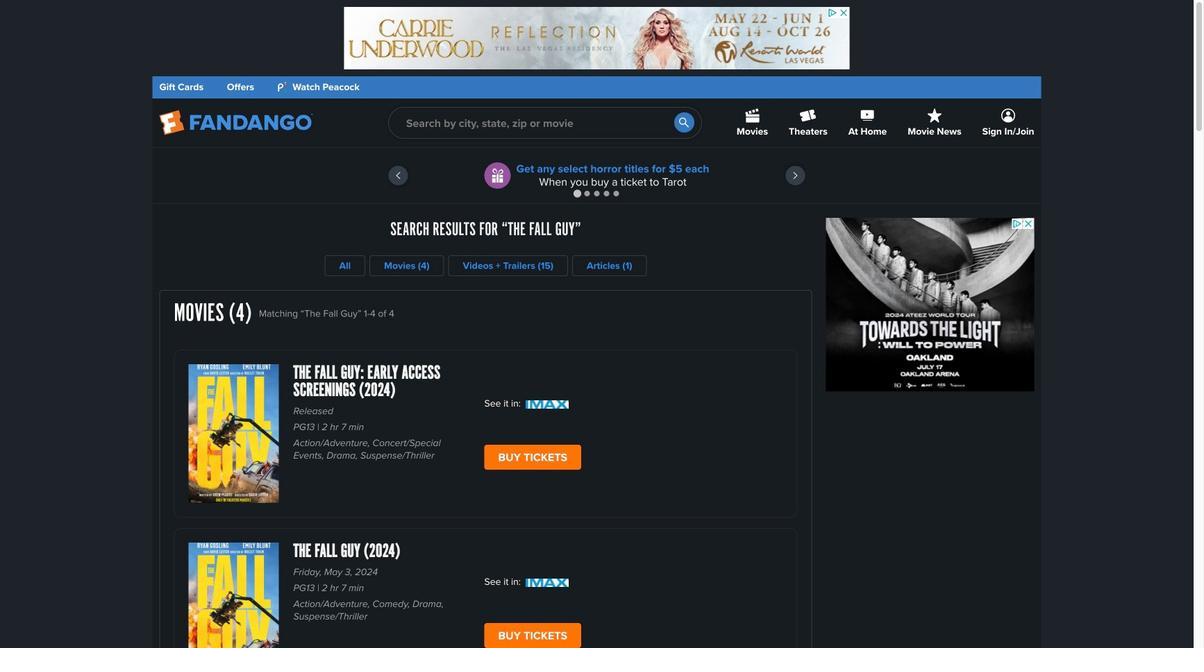 Task type: describe. For each thing, give the bounding box(es) containing it.
the fall guy: early access screenings (2024) image
[[189, 365, 279, 504]]

Search by city, state, zip or movie text field
[[388, 107, 702, 139]]

the fall guy (2024) image
[[189, 543, 279, 649]]



Task type: locate. For each thing, give the bounding box(es) containing it.
0 vertical spatial advertisement element
[[344, 7, 850, 69]]

advertisement element
[[344, 7, 850, 69], [826, 218, 1035, 392]]

offer icon image
[[484, 163, 511, 189]]

None search field
[[388, 107, 702, 139]]

region
[[152, 148, 1042, 204]]

select a slide to show tab list
[[152, 188, 1042, 199]]

1 vertical spatial advertisement element
[[826, 218, 1035, 392]]



Task type: vqa. For each thing, say whether or not it's contained in the screenshot.
Search by city, state, zip or movie text box
yes



